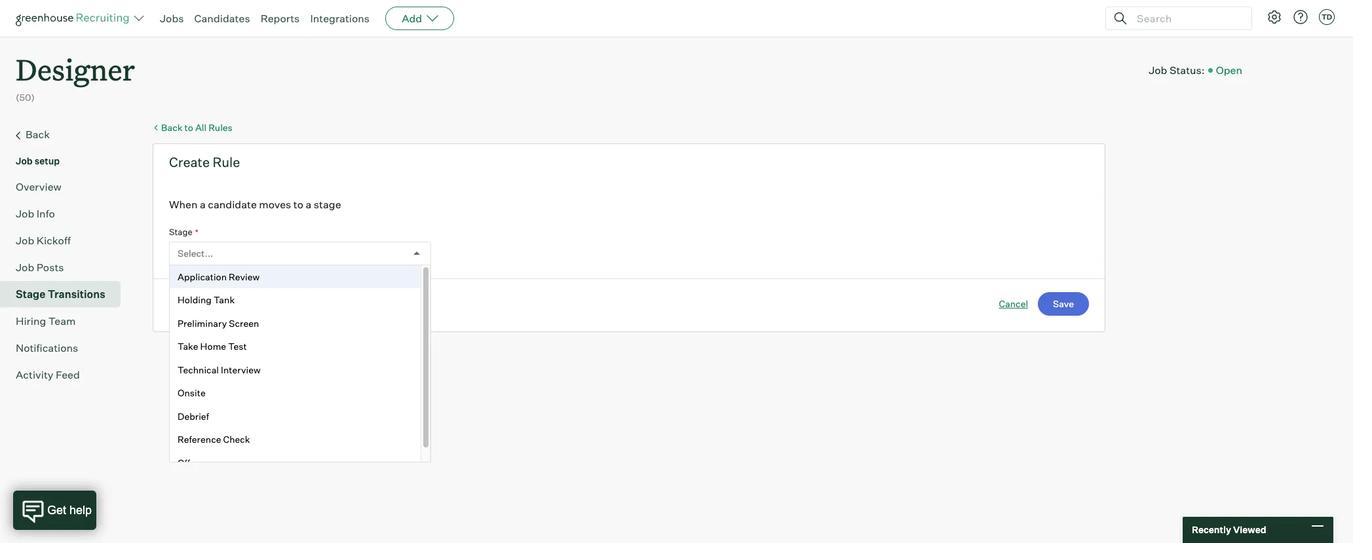 Task type: describe. For each thing, give the bounding box(es) containing it.
job for job status:
[[1149, 63, 1167, 76]]

activity feed
[[16, 368, 80, 381]]

td
[[1322, 12, 1332, 22]]

jobs
[[160, 12, 184, 25]]

stage transitions link
[[16, 286, 115, 302]]

job posts
[[16, 261, 64, 274]]

candidates
[[194, 12, 250, 25]]

rules
[[208, 122, 232, 133]]

create rule
[[169, 154, 240, 170]]

stage for stage transitions
[[16, 287, 46, 301]]

back for back to all rules
[[161, 122, 183, 133]]

activity feed link
[[16, 367, 115, 382]]

rule
[[213, 154, 240, 170]]

open
[[1216, 63, 1242, 76]]

activity
[[16, 368, 53, 381]]

posts
[[37, 261, 64, 274]]

job for job info
[[16, 207, 34, 220]]

add
[[402, 12, 422, 25]]

moves
[[259, 198, 291, 211]]

overview
[[16, 180, 61, 193]]

reference
[[178, 434, 221, 445]]

all
[[195, 122, 207, 133]]

hiring
[[16, 314, 46, 327]]

candidate
[[208, 198, 257, 211]]

stage
[[314, 198, 341, 211]]

recently viewed
[[1192, 524, 1266, 535]]

integrations link
[[310, 12, 370, 25]]

reports link
[[261, 12, 300, 25]]

stage for stage
[[169, 227, 192, 237]]

job for job setup
[[16, 155, 33, 166]]

holding tank
[[178, 294, 235, 305]]

technical interview
[[178, 364, 261, 375]]

transitions
[[48, 287, 105, 301]]

status:
[[1170, 63, 1205, 76]]

td button
[[1316, 7, 1337, 28]]

home
[[200, 341, 226, 352]]

td button
[[1319, 9, 1335, 25]]

team
[[48, 314, 76, 327]]

kickoff
[[37, 234, 71, 247]]

application review
[[178, 271, 260, 282]]

hiring team link
[[16, 313, 115, 329]]

back link
[[16, 126, 115, 143]]

offer
[[178, 457, 199, 468]]

feed
[[56, 368, 80, 381]]

job status:
[[1149, 63, 1205, 76]]

0 horizontal spatial to
[[184, 122, 193, 133]]

select...
[[178, 248, 213, 259]]

application
[[178, 271, 227, 282]]

holding
[[178, 294, 212, 305]]

review
[[229, 271, 260, 282]]

integrations
[[310, 12, 370, 25]]

test
[[228, 341, 247, 352]]

save button
[[1038, 292, 1089, 316]]

designer (50)
[[16, 50, 135, 103]]

debrief
[[178, 411, 209, 422]]

job info link
[[16, 206, 115, 221]]



Task type: vqa. For each thing, say whether or not it's contained in the screenshot.
Hiring Team LINK
yes



Task type: locate. For each thing, give the bounding box(es) containing it.
to
[[184, 122, 193, 133], [293, 198, 303, 211]]

stage
[[169, 227, 192, 237], [16, 287, 46, 301]]

take home test
[[178, 341, 247, 352]]

stage up select...
[[169, 227, 192, 237]]

a
[[200, 198, 206, 211], [306, 198, 311, 211]]

technical
[[178, 364, 219, 375]]

recently
[[1192, 524, 1231, 535]]

1 horizontal spatial stage
[[169, 227, 192, 237]]

designer
[[16, 50, 135, 88]]

screen
[[229, 318, 259, 329]]

job for job kickoff
[[16, 234, 34, 247]]

info
[[37, 207, 55, 220]]

back for back
[[26, 128, 50, 141]]

to left all in the top of the page
[[184, 122, 193, 133]]

viewed
[[1233, 524, 1266, 535]]

preliminary screen
[[178, 318, 259, 329]]

reports
[[261, 12, 300, 25]]

save
[[1053, 298, 1074, 309]]

stage transitions
[[16, 287, 105, 301]]

1 horizontal spatial back
[[161, 122, 183, 133]]

back left all in the top of the page
[[161, 122, 183, 133]]

job posts link
[[16, 259, 115, 275]]

candidates link
[[194, 12, 250, 25]]

tank
[[214, 294, 235, 305]]

reference check
[[178, 434, 250, 445]]

1 vertical spatial stage
[[16, 287, 46, 301]]

0 vertical spatial to
[[184, 122, 193, 133]]

0 horizontal spatial stage
[[16, 287, 46, 301]]

job left setup in the top left of the page
[[16, 155, 33, 166]]

create
[[169, 154, 210, 170]]

job left the posts
[[16, 261, 34, 274]]

overview link
[[16, 179, 115, 194]]

greenhouse recruiting image
[[16, 10, 134, 26]]

1 horizontal spatial a
[[306, 198, 311, 211]]

job kickoff link
[[16, 232, 115, 248]]

setup
[[35, 155, 60, 166]]

jobs link
[[160, 12, 184, 25]]

(50)
[[16, 92, 35, 103]]

onsite
[[178, 387, 206, 398]]

1 a from the left
[[200, 198, 206, 211]]

job left kickoff
[[16, 234, 34, 247]]

job kickoff
[[16, 234, 71, 247]]

back up job setup
[[26, 128, 50, 141]]

configure image
[[1267, 9, 1282, 25]]

preliminary
[[178, 318, 227, 329]]

job
[[1149, 63, 1167, 76], [16, 155, 33, 166], [16, 207, 34, 220], [16, 234, 34, 247], [16, 261, 34, 274]]

0 horizontal spatial back
[[26, 128, 50, 141]]

notifications
[[16, 341, 78, 354]]

0 vertical spatial stage
[[169, 227, 192, 237]]

1 horizontal spatial to
[[293, 198, 303, 211]]

job inside job kickoff link
[[16, 234, 34, 247]]

back to all rules
[[161, 122, 232, 133]]

take
[[178, 341, 198, 352]]

0 horizontal spatial a
[[200, 198, 206, 211]]

job info
[[16, 207, 55, 220]]

a right when
[[200, 198, 206, 211]]

Search text field
[[1134, 9, 1240, 28]]

job setup
[[16, 155, 60, 166]]

add button
[[385, 7, 454, 30]]

hiring team
[[16, 314, 76, 327]]

stage up hiring
[[16, 287, 46, 301]]

cancel
[[999, 298, 1028, 309]]

back
[[161, 122, 183, 133], [26, 128, 50, 141]]

1 vertical spatial to
[[293, 198, 303, 211]]

when
[[169, 198, 198, 211]]

notifications link
[[16, 340, 115, 356]]

cancel link
[[999, 297, 1028, 310]]

job inside job posts link
[[16, 261, 34, 274]]

check
[[223, 434, 250, 445]]

job for job posts
[[16, 261, 34, 274]]

to right moves
[[293, 198, 303, 211]]

back to all rules link
[[153, 121, 1105, 134]]

interview
[[221, 364, 261, 375]]

2 a from the left
[[306, 198, 311, 211]]

job left status:
[[1149, 63, 1167, 76]]

when a candidate moves to a stage
[[169, 198, 341, 211]]

designer link
[[16, 37, 135, 91]]

job inside job info link
[[16, 207, 34, 220]]

job left "info"
[[16, 207, 34, 220]]

a left stage
[[306, 198, 311, 211]]



